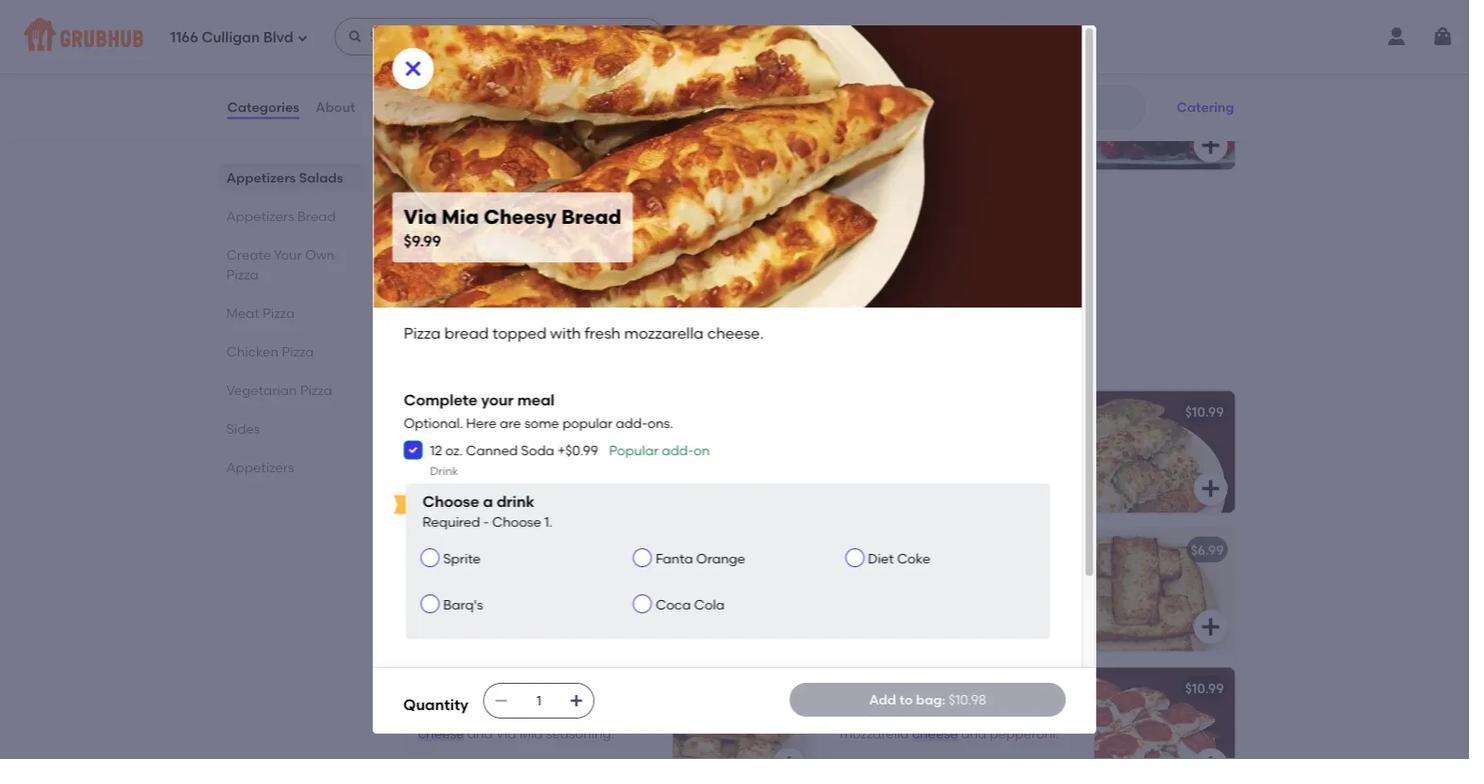 Task type: vqa. For each thing, say whether or not it's contained in the screenshot.
'10'
no



Task type: locate. For each thing, give the bounding box(es) containing it.
appetizers up appetizers bread
[[226, 169, 296, 185]]

olives,
[[471, 106, 510, 122], [951, 106, 990, 122], [418, 245, 457, 261]]

cheese .
[[491, 450, 540, 466]]

and inside pizza bread, topped with mozarella cheese and sliced jalapeno peppers.
[[467, 588, 493, 604]]

salad
[[504, 61, 542, 77], [944, 61, 982, 77], [512, 199, 550, 215]]

1 vertical spatial special
[[403, 666, 459, 685]]

via
[[418, 61, 440, 77], [840, 61, 861, 77], [418, 199, 440, 215], [403, 205, 436, 229], [418, 404, 440, 420], [910, 588, 931, 604], [418, 681, 440, 697], [573, 707, 593, 723], [496, 727, 516, 743]]

special
[[982, 569, 1029, 585], [403, 666, 459, 685]]

salads
[[299, 169, 343, 185]]

greek
[[470, 199, 509, 215], [470, 681, 509, 697]]

complete
[[403, 391, 477, 409]]

0 vertical spatial appetizers
[[226, 169, 296, 185]]

, artichoke hearts, olives, cucumber, pepperoncini and carrots.
[[840, 87, 1061, 142]]

olives, inside , olives, pepperoncini and carrots.
[[471, 106, 510, 122]]

vegetarian
[[226, 382, 297, 398]]

with inside pizza bread dusted with via mia feta cheese and via mia seasoning.
[[543, 707, 570, 723]]

choose up 'required'
[[422, 493, 479, 511]]

1 vertical spatial ,
[[464, 106, 468, 122]]

2 greek from the top
[[470, 681, 509, 697]]

olives, up carrots,
[[418, 245, 457, 261]]

2 vertical spatial appetizers
[[226, 459, 294, 475]]

$9.99
[[770, 61, 802, 77], [770, 199, 802, 215], [403, 231, 441, 250]]

bread inside tab
[[297, 208, 336, 224]]

.
[[464, 283, 467, 299], [536, 450, 540, 466]]

lettuce, cherry tomatoes, onion, olives, cucumber, artichoke hearts, carrots, pepperoncini and feta .
[[418, 226, 639, 299]]

sliced
[[496, 588, 533, 604]]

hearts, inside lettuce, cherry tomatoes, onion, olives, cucumber, artichoke hearts, carrots, pepperoncini and feta .
[[595, 245, 639, 261]]

0 horizontal spatial carrots.
[[418, 126, 467, 142]]

mia for via mia garden salad
[[864, 61, 888, 77]]

0 vertical spatial ,
[[1009, 87, 1013, 103]]

lettuce, inside lettuce, ham, cucumber, tomatoes, cheese
[[418, 87, 470, 103]]

1 vertical spatial choose
[[492, 514, 541, 530]]

pizza inside pizza bread dusted with via mia feta cheese and via mia seasoning.
[[418, 707, 450, 723]]

1 vertical spatial pizza bread topped with fresh mozzarella
[[840, 707, 1028, 743]]

bread for via mia greek bread
[[512, 681, 551, 697]]

$9.99 for lettuce, cherry tomatoes, onion, olives, cucumber, artichoke hearts, carrots, pepperoncini and feta
[[770, 199, 802, 215]]

, down via mia chef salad
[[464, 106, 468, 122]]

pepperoncini down via mia chef salad
[[513, 106, 598, 122]]

0 horizontal spatial add-
[[615, 416, 647, 432]]

svg image inside main navigation navigation
[[297, 32, 308, 44]]

0 horizontal spatial .
[[464, 283, 467, 299]]

1 vertical spatial cucumber,
[[993, 106, 1061, 122]]

pizza down create
[[226, 266, 258, 282]]

cucumber, inside lettuce, ham, cucumber, tomatoes, cheese
[[509, 87, 578, 103]]

, inside , artichoke hearts, olives, cucumber, pepperoncini and carrots.
[[1009, 87, 1013, 103]]

pizza down via mia greek bread
[[418, 707, 450, 723]]

1 horizontal spatial carrots.
[[957, 126, 1006, 142]]

sticks down -
[[484, 543, 522, 559]]

cheese inside pizza bread dusted with via mia feta cheese and via mia seasoning.
[[418, 727, 464, 743]]

and inside lettuce, cherry tomatoes, onion, olives, cucumber, artichoke hearts, carrots, pepperoncini and feta .
[[559, 264, 584, 280]]

0 horizontal spatial choose
[[422, 493, 479, 511]]

cucumber, down cherry
[[460, 245, 529, 261]]

fresh up the pepperoni.
[[997, 707, 1028, 723]]

0 vertical spatial sticks
[[484, 543, 522, 559]]

pepperoni sticks image
[[1094, 668, 1235, 759]]

cheese down via mia chef salad
[[418, 106, 464, 122]]

1 vertical spatial pepperoncini
[[840, 126, 925, 142]]

pepperoni.
[[990, 727, 1059, 743]]

0 horizontal spatial feta
[[587, 264, 613, 280]]

greek for bread
[[470, 681, 509, 697]]

1 vertical spatial sticks
[[910, 681, 948, 697]]

choose down drink at the bottom left of the page
[[492, 514, 541, 530]]

artichoke
[[840, 106, 900, 122], [532, 245, 592, 261]]

$10.99 inside $10.99 button
[[1185, 404, 1224, 420]]

salad up search icon
[[944, 61, 982, 77]]

cheesy up the canned
[[470, 404, 518, 420]]

, inside , olives, pepperoncini and carrots.
[[464, 106, 468, 122]]

chicken caesar salad image
[[672, 0, 814, 32]]

1 vertical spatial .
[[536, 450, 540, 466]]

0 vertical spatial cucumber,
[[509, 87, 578, 103]]

0 vertical spatial special
[[982, 569, 1029, 585]]

0 vertical spatial pepperoncini
[[513, 106, 598, 122]]

appetizers down sides
[[226, 459, 294, 475]]

fresh up the popular
[[584, 324, 620, 343]]

Search Via Mia Pizza search field
[[965, 99, 1109, 117]]

pizza up vegetarian pizza tab on the left bottom of the page
[[282, 344, 314, 360]]

salad up lettuce, ham, cucumber, tomatoes, cheese
[[504, 61, 542, 77]]

sticks for pepperoni sticks
[[910, 681, 948, 697]]

garlic bread
[[840, 543, 922, 559]]

greek up cherry
[[470, 199, 509, 215]]

1 horizontal spatial choose
[[492, 514, 541, 530]]

olives, inside lettuce, cherry tomatoes, onion, olives, cucumber, artichoke hearts, carrots, pepperoncini and feta .
[[418, 245, 457, 261]]

0 vertical spatial $9.99
[[770, 61, 802, 77]]

carrots. inside , olives, pepperoncini and carrots.
[[418, 126, 467, 142]]

1 greek from the top
[[470, 199, 509, 215]]

add to bag: $10.98
[[869, 692, 986, 708]]

2 vertical spatial fresh
[[997, 707, 1028, 723]]

0 vertical spatial cheesy
[[483, 205, 556, 229]]

2 vertical spatial cucumber,
[[460, 245, 529, 261]]

main navigation navigation
[[0, 0, 1469, 73]]

pizza inside "tab"
[[282, 344, 314, 360]]

1 vertical spatial add-
[[661, 442, 693, 458]]

pepperoncini inside , artichoke hearts, olives, cucumber, pepperoncini and carrots.
[[840, 126, 925, 142]]

artichoke down the "lettuce, tomatoes, cheese"
[[840, 106, 900, 122]]

fresh for pepperoni sticks
[[997, 707, 1028, 723]]

via mia chicken salad image
[[1094, 0, 1235, 32]]

bread
[[561, 205, 621, 229], [297, 208, 336, 224], [521, 404, 560, 420], [883, 543, 922, 559], [512, 681, 551, 697]]

$9.99 for lettuce, ham, cucumber, tomatoes,
[[770, 61, 802, 77]]

pizza up sides tab
[[300, 382, 332, 398]]

2 vertical spatial pepperoncini
[[470, 264, 556, 280]]

chicken pizza tab
[[226, 342, 358, 361]]

0 vertical spatial hearts,
[[904, 106, 948, 122]]

sticks
[[484, 543, 522, 559], [910, 681, 948, 697]]

bread down via mia greek bread
[[454, 707, 492, 723]]

mia for via mia cheesy bread
[[443, 404, 467, 420]]

pepperoncini down the "lettuce, tomatoes, cheese"
[[840, 126, 925, 142]]

culligan
[[202, 29, 260, 46]]

mia for via mia greek salad
[[443, 199, 467, 215]]

lettuce, up carrots,
[[418, 226, 470, 242]]

mozzarella inside '1/2 loaf french bread. special garlic sauce and via mia spices, topped with mozzarella'
[[870, 607, 939, 623]]

mia inside via mia cheesy bread $9.99
[[441, 205, 478, 229]]

meat pizza tab
[[226, 303, 358, 323]]

. left +
[[536, 450, 540, 466]]

salad for cucumber,
[[504, 61, 542, 77]]

cheese down quantity
[[418, 727, 464, 743]]

2 appetizers from the top
[[226, 208, 294, 224]]

0 horizontal spatial ,
[[464, 106, 468, 122]]

special up quantity
[[403, 666, 459, 685]]

cheese.
[[707, 324, 763, 343]]

onion,
[[586, 226, 625, 242]]

olives, down the "lettuce, tomatoes, cheese"
[[951, 106, 990, 122]]

lettuce, ham, cucumber, tomatoes, cheese
[[418, 87, 646, 122]]

artichoke down onion,
[[532, 245, 592, 261]]

pizza down carrots,
[[403, 324, 440, 343]]

1 horizontal spatial sticks
[[910, 681, 948, 697]]

cheese down bag:
[[912, 727, 958, 743]]

0 horizontal spatial olives,
[[418, 245, 457, 261]]

0 vertical spatial greek
[[470, 199, 509, 215]]

topped right to
[[917, 707, 964, 723]]

some
[[524, 416, 559, 432]]

1 horizontal spatial .
[[536, 450, 540, 466]]

cheesy for via mia cheesy bread $9.99
[[483, 205, 556, 229]]

on
[[693, 442, 709, 458]]

0 vertical spatial add-
[[615, 416, 647, 432]]

create
[[226, 247, 271, 263]]

required
[[422, 514, 480, 530]]

cheese right search icon
[[963, 87, 1009, 103]]

topped up sliced
[[499, 569, 546, 585]]

mozzarella down optional.
[[418, 450, 487, 466]]

appetizers tab
[[226, 457, 358, 477]]

0 vertical spatial pizza bread topped with fresh mozzarella
[[418, 431, 607, 466]]

add- down ons.
[[661, 442, 693, 458]]

with
[[550, 324, 580, 343], [546, 431, 572, 447], [549, 569, 576, 585], [840, 607, 867, 623], [543, 707, 570, 723], [967, 707, 994, 723]]

cheesy
[[483, 205, 556, 229], [470, 404, 518, 420]]

popular
[[609, 442, 658, 458]]

1 vertical spatial artichoke
[[532, 245, 592, 261]]

2 vertical spatial $9.99
[[403, 231, 441, 250]]

bread inside pizza bread dusted with via mia feta cheese and via mia seasoning.
[[454, 707, 492, 723]]

olives, down ham,
[[471, 106, 510, 122]]

cheesy left onion,
[[483, 205, 556, 229]]

cucumber,
[[509, 87, 578, 103], [993, 106, 1061, 122], [460, 245, 529, 261]]

1 horizontal spatial pizza bread topped with fresh mozzarella
[[840, 707, 1028, 743]]

hearts,
[[904, 106, 948, 122], [595, 245, 639, 261]]

lettuce, down via mia garden salad
[[840, 87, 892, 103]]

tomatoes,
[[581, 87, 646, 103], [895, 87, 960, 103], [517, 226, 582, 242]]

pizza down jalapeno at the left
[[418, 569, 450, 585]]

. down carrots,
[[464, 283, 467, 299]]

and inside , olives, pepperoncini and carrots.
[[601, 106, 626, 122]]

lettuce, inside lettuce, cherry tomatoes, onion, olives, cucumber, artichoke hearts, carrots, pepperoncini and feta .
[[418, 226, 470, 242]]

carrots. down reviews
[[418, 126, 467, 142]]

pizza down pepperoni
[[840, 707, 872, 723]]

0 vertical spatial feta
[[587, 264, 613, 280]]

fresh
[[584, 324, 620, 343], [576, 431, 607, 447], [997, 707, 1028, 723]]

via for via mia greek bread
[[418, 681, 440, 697]]

, olives, pepperoncini and carrots.
[[418, 106, 626, 142]]

cheese down bread,
[[418, 588, 464, 604]]

mia
[[443, 61, 467, 77], [864, 61, 888, 77], [443, 199, 467, 215], [441, 205, 478, 229], [443, 404, 467, 420], [934, 588, 957, 604], [443, 681, 467, 697], [596, 707, 620, 723], [519, 727, 543, 743]]

add-
[[615, 416, 647, 432], [661, 442, 693, 458]]

, for carrots.
[[464, 106, 468, 122]]

mozzarella down french
[[870, 607, 939, 623]]

hearts, down the "lettuce, tomatoes, cheese"
[[904, 106, 948, 122]]

1 vertical spatial feta
[[623, 707, 649, 723]]

cheesy inside via mia cheesy bread $9.99
[[483, 205, 556, 229]]

svg image
[[297, 32, 308, 44], [778, 273, 800, 295], [778, 478, 800, 501], [1199, 478, 1222, 501], [1199, 616, 1222, 639], [569, 694, 584, 709]]

sticks left $10.98
[[910, 681, 948, 697]]

pizza inside pizza bread, topped with mozarella cheese and sliced jalapeno peppers.
[[418, 569, 450, 585]]

lettuce,
[[418, 87, 470, 103], [840, 87, 892, 103], [418, 226, 470, 242]]

1 horizontal spatial olives,
[[471, 106, 510, 122]]

1 vertical spatial cheesy
[[470, 404, 518, 420]]

meat pizza
[[226, 305, 295, 321]]

carrots. down search icon
[[957, 126, 1006, 142]]

special up 'spices,'
[[982, 569, 1029, 585]]

fresh for via mia cheesy bread
[[576, 431, 607, 447]]

2 horizontal spatial olives,
[[951, 106, 990, 122]]

mozzarella left the cheese. at the top
[[624, 324, 703, 343]]

0 horizontal spatial sticks
[[484, 543, 522, 559]]

topped down garlic
[[1007, 588, 1054, 604]]

fresh right +
[[576, 431, 607, 447]]

svg image for via mia pesto bread image
[[1199, 478, 1222, 501]]

topped
[[492, 324, 546, 343], [495, 431, 543, 447], [499, 569, 546, 585], [1007, 588, 1054, 604], [917, 707, 964, 723]]

bread for via mia cheesy bread $9.99
[[561, 205, 621, 229]]

via mia pesto bread image
[[1094, 391, 1235, 514]]

0 horizontal spatial special
[[403, 666, 459, 685]]

mia inside '1/2 loaf french bread. special garlic sauce and via mia spices, topped with mozzarella'
[[934, 588, 957, 604]]

cucumber, right search icon
[[993, 106, 1061, 122]]

0 vertical spatial choose
[[422, 493, 479, 511]]

cucumber, up , olives, pepperoncini and carrots.
[[509, 87, 578, 103]]

1 horizontal spatial add-
[[661, 442, 693, 458]]

svg image
[[1431, 25, 1454, 48], [348, 29, 363, 44], [401, 57, 424, 80], [778, 135, 800, 157], [1199, 135, 1222, 157], [407, 445, 418, 456], [778, 616, 800, 639], [494, 694, 509, 709], [778, 755, 800, 759], [1199, 755, 1222, 759]]

carrots,
[[418, 264, 467, 280]]

,
[[1009, 87, 1013, 103], [464, 106, 468, 122]]

pepperoni sticks
[[840, 681, 948, 697]]

0 vertical spatial .
[[464, 283, 467, 299]]

1 carrots. from the left
[[418, 126, 467, 142]]

appetizers salads
[[226, 169, 343, 185]]

1166 culligan blvd
[[170, 29, 293, 46]]

bread inside via mia cheesy bread $9.99
[[561, 205, 621, 229]]

via for via mia garden salad
[[840, 61, 861, 77]]

1 vertical spatial $9.99
[[770, 199, 802, 215]]

via mia cheesy bread image
[[672, 391, 814, 514]]

chicken
[[226, 344, 279, 360]]

via mia cheesy bread
[[418, 404, 560, 420]]

chef
[[470, 61, 501, 77]]

cherry
[[474, 226, 514, 242]]

bread down carrots,
[[444, 324, 488, 343]]

add- inside complete your meal optional. here are some popular add-ons.
[[615, 416, 647, 432]]

1 horizontal spatial special
[[982, 569, 1029, 585]]

1 vertical spatial fresh
[[576, 431, 607, 447]]

pepperoncini down cherry
[[470, 264, 556, 280]]

appetizers inside tab
[[226, 169, 296, 185]]

1 horizontal spatial ,
[[1009, 87, 1013, 103]]

via inside via mia cheesy bread $9.99
[[403, 205, 436, 229]]

via mia greek bread image
[[672, 668, 814, 759]]

mozzarella down add
[[840, 727, 909, 743]]

0 vertical spatial artichoke
[[840, 106, 900, 122]]

meat
[[226, 305, 259, 321]]

, right search icon
[[1009, 87, 1013, 103]]

1 horizontal spatial artichoke
[[840, 106, 900, 122]]

greek up dusted at left
[[470, 681, 509, 697]]

12
[[430, 442, 442, 458]]

mia for via mia chef salad
[[443, 61, 467, 77]]

special instructions
[[403, 666, 549, 685]]

cheese inside pizza bread, topped with mozarella cheese and sliced jalapeno peppers.
[[418, 588, 464, 604]]

reviews button
[[370, 73, 425, 141]]

pizza bread topped with fresh mozzarella
[[418, 431, 607, 466], [840, 707, 1028, 743]]

sprite
[[443, 551, 480, 567]]

1 horizontal spatial hearts,
[[904, 106, 948, 122]]

to
[[899, 692, 913, 708]]

0 horizontal spatial artichoke
[[532, 245, 592, 261]]

1 horizontal spatial feta
[[623, 707, 649, 723]]

cheesy for via mia cheesy bread
[[470, 404, 518, 420]]

appetizers up create
[[226, 208, 294, 224]]

carrots.
[[418, 126, 467, 142], [957, 126, 1006, 142]]

pepperoncini
[[513, 106, 598, 122], [840, 126, 925, 142], [470, 264, 556, 280]]

0 horizontal spatial pizza bread topped with fresh mozzarella
[[418, 431, 607, 466]]

1 vertical spatial greek
[[470, 681, 509, 697]]

0 vertical spatial fresh
[[584, 324, 620, 343]]

1 vertical spatial appetizers
[[226, 208, 294, 224]]

0 horizontal spatial hearts,
[[595, 245, 639, 261]]

appetizers for salads
[[226, 169, 296, 185]]

cucumber, inside lettuce, cherry tomatoes, onion, olives, cucumber, artichoke hearts, carrots, pepperoncini and feta .
[[460, 245, 529, 261]]

2 carrots. from the left
[[957, 126, 1006, 142]]

cheese and pepperoni.
[[912, 727, 1059, 743]]

pepperoni
[[840, 681, 907, 697]]

add- up the 'popular'
[[615, 416, 647, 432]]

1 appetizers from the top
[[226, 169, 296, 185]]

1 vertical spatial hearts,
[[595, 245, 639, 261]]

appetizers salads tab
[[226, 168, 358, 187]]

via for via mia cheesy bread
[[418, 404, 440, 420]]

hearts, down onion,
[[595, 245, 639, 261]]

via mia greek bread
[[418, 681, 551, 697]]

Input item quantity number field
[[518, 684, 560, 718]]

oz.
[[445, 442, 462, 458]]

cola
[[694, 597, 724, 613]]

lettuce, down via mia chef salad
[[418, 87, 470, 103]]

instructions
[[463, 666, 549, 685]]



Task type: describe. For each thing, give the bounding box(es) containing it.
own
[[305, 247, 335, 263]]

lettuce, for lettuce, tomatoes,
[[840, 87, 892, 103]]

salad up cherry
[[512, 199, 550, 215]]

feta inside lettuce, cherry tomatoes, onion, olives, cucumber, artichoke hearts, carrots, pepperoncini and feta .
[[587, 264, 613, 280]]

french
[[889, 569, 933, 585]]

cucumber, inside , artichoke hearts, olives, cucumber, pepperoncini and carrots.
[[993, 106, 1061, 122]]

meal
[[517, 391, 554, 409]]

pizza bread topped with fresh mozzarella for cheese .
[[418, 431, 607, 466]]

fanta orange
[[655, 551, 745, 567]]

with inside pizza bread, topped with mozarella cheese and sliced jalapeno peppers.
[[549, 569, 576, 585]]

and inside '1/2 loaf french bread. special garlic sauce and via mia spices, topped with mozzarella'
[[882, 588, 907, 604]]

carrots. inside , artichoke hearts, olives, cucumber, pepperoncini and carrots.
[[957, 126, 1006, 142]]

spices,
[[960, 588, 1004, 604]]

topped up cheese .
[[495, 431, 543, 447]]

greek for salad
[[470, 199, 509, 215]]

are
[[499, 416, 521, 432]]

catering button
[[1168, 87, 1243, 128]]

lettuce, for lettuce, ham, cucumber, tomatoes,
[[418, 87, 470, 103]]

via for via mia greek salad
[[418, 199, 440, 215]]

1/2
[[840, 569, 859, 585]]

seasoning.
[[546, 727, 614, 743]]

svg image for garlic bread image in the right bottom of the page
[[1199, 616, 1222, 639]]

sides
[[226, 421, 260, 437]]

special inside '1/2 loaf french bread. special garlic sauce and via mia spices, topped with mozzarella'
[[982, 569, 1029, 585]]

bread,
[[454, 569, 496, 585]]

choose a drink required - choose 1.
[[422, 493, 552, 530]]

bread down via mia cheesy bread
[[454, 431, 492, 447]]

$10.98
[[949, 692, 986, 708]]

cheese inside lettuce, ham, cucumber, tomatoes, cheese
[[418, 106, 464, 122]]

via for via mia cheesy bread $9.99
[[403, 205, 436, 229]]

jalapeno sticks image
[[672, 530, 814, 652]]

$10.99 for pizza bread topped with fresh mozzarella
[[1185, 404, 1224, 420]]

fanta
[[655, 551, 693, 567]]

mia for via mia cheesy bread $9.99
[[441, 205, 478, 229]]

appetizers bread
[[226, 208, 336, 224]]

pizza bread, topped with mozarella cheese and sliced jalapeno peppers.
[[418, 569, 652, 604]]

dusted
[[495, 707, 540, 723]]

mia for via mia greek bread
[[443, 681, 467, 697]]

via for via mia chef salad
[[418, 61, 440, 77]]

drink
[[496, 493, 534, 511]]

here
[[466, 416, 496, 432]]

categories button
[[226, 73, 300, 141]]

$0.99
[[565, 442, 598, 458]]

barq's
[[443, 597, 483, 613]]

popular add-on
[[609, 442, 709, 458]]

topped up meal
[[492, 324, 546, 343]]

appetizers for bread
[[226, 208, 294, 224]]

via mia cheesy bread $9.99
[[403, 205, 621, 250]]

diet coke
[[868, 551, 930, 567]]

via mia chef salad
[[418, 61, 542, 77]]

chicken pizza
[[226, 344, 314, 360]]

1.
[[544, 514, 552, 530]]

sides tab
[[226, 419, 358, 439]]

pepperoncini inside , olives, pepperoncini and carrots.
[[513, 106, 598, 122]]

$8.99
[[1190, 61, 1224, 77]]

salad for cheese
[[944, 61, 982, 77]]

pizza up the "drink"
[[418, 431, 450, 447]]

drink
[[430, 465, 458, 478]]

orange
[[696, 551, 745, 567]]

$10.99 for pizza bread dusted with via mia feta
[[1185, 681, 1224, 697]]

bread.
[[936, 569, 978, 585]]

artichoke inside lettuce, cherry tomatoes, onion, olives, cucumber, artichoke hearts, carrots, pepperoncini and feta .
[[532, 245, 592, 261]]

. inside lettuce, cherry tomatoes, onion, olives, cucumber, artichoke hearts, carrots, pepperoncini and feta .
[[464, 283, 467, 299]]

coke
[[897, 551, 930, 567]]

, for cucumber,
[[1009, 87, 1013, 103]]

garlic
[[1032, 569, 1068, 585]]

garlic bread image
[[1094, 530, 1235, 652]]

cheese down 'are'
[[491, 450, 536, 466]]

and inside , artichoke hearts, olives, cucumber, pepperoncini and carrots.
[[928, 126, 954, 142]]

feta inside pizza bread dusted with via mia feta cheese and via mia seasoning.
[[623, 707, 649, 723]]

optional.
[[403, 416, 463, 432]]

hearts, inside , artichoke hearts, olives, cucumber, pepperoncini and carrots.
[[904, 106, 948, 122]]

lettuce, tomatoes, cheese
[[840, 87, 1009, 103]]

your
[[274, 247, 302, 263]]

via mia garden salad image
[[1094, 48, 1235, 170]]

topped inside '1/2 loaf french bread. special garlic sauce and via mia spices, topped with mozzarella'
[[1007, 588, 1054, 604]]

search icon image
[[937, 96, 959, 119]]

categories
[[227, 99, 299, 115]]

quantity
[[403, 695, 468, 714]]

sauce
[[840, 588, 879, 604]]

pizza inside create your own pizza
[[226, 266, 258, 282]]

pizza bread topped with fresh mozzarella for cheese and pepperoni.
[[840, 707, 1028, 743]]

1/2 loaf french bread. special garlic sauce and via mia spices, topped with mozzarella
[[840, 569, 1068, 623]]

soda
[[521, 442, 554, 458]]

bread down pepperoni sticks
[[875, 707, 914, 723]]

pepperoncini inside lettuce, cherry tomatoes, onion, olives, cucumber, artichoke hearts, carrots, pepperoncini and feta .
[[470, 264, 556, 280]]

topped inside pizza bread, topped with mozarella cheese and sliced jalapeno peppers.
[[499, 569, 546, 585]]

sticks for jalapeno sticks
[[484, 543, 522, 559]]

peppers.
[[596, 588, 652, 604]]

ons.
[[647, 416, 673, 432]]

about button
[[314, 73, 356, 141]]

via mia greek salad image
[[672, 186, 814, 309]]

with inside '1/2 loaf french bread. special garlic sauce and via mia spices, topped with mozzarella'
[[840, 607, 867, 623]]

bread for via mia cheesy bread
[[521, 404, 560, 420]]

garden
[[892, 61, 941, 77]]

a
[[482, 493, 493, 511]]

create your own pizza tab
[[226, 245, 358, 284]]

coca cola
[[655, 597, 724, 613]]

$9.99 inside via mia cheesy bread $9.99
[[403, 231, 441, 250]]

1166
[[170, 29, 198, 46]]

appetizers bread tab
[[226, 206, 358, 226]]

svg image for via mia greek salad image
[[778, 273, 800, 295]]

bag:
[[916, 692, 946, 708]]

and inside pizza bread dusted with via mia feta cheese and via mia seasoning.
[[467, 727, 493, 743]]

$10.99 button
[[829, 391, 1235, 514]]

reviews
[[371, 99, 424, 115]]

olives, inside , artichoke hearts, olives, cucumber, pepperoncini and carrots.
[[951, 106, 990, 122]]

via inside '1/2 loaf french bread. special garlic sauce and via mia spices, topped with mozzarella'
[[910, 588, 931, 604]]

svg image for via mia cheesy bread image
[[778, 478, 800, 501]]

popular
[[562, 416, 612, 432]]

ham,
[[474, 87, 506, 103]]

vegetarian pizza tab
[[226, 380, 358, 400]]

garlic
[[840, 543, 880, 559]]

complete your meal optional. here are some popular add-ons.
[[403, 391, 673, 432]]

your
[[481, 391, 513, 409]]

12 oz. canned soda + $0.99
[[430, 442, 598, 458]]

via mia garden salad
[[840, 61, 982, 77]]

3 appetizers from the top
[[226, 459, 294, 475]]

+
[[557, 442, 565, 458]]

pizza bread dusted with via mia feta cheese and via mia seasoning.
[[418, 707, 649, 743]]

tomatoes, inside lettuce, cherry tomatoes, onion, olives, cucumber, artichoke hearts, carrots, pepperoncini and feta .
[[517, 226, 582, 242]]

artichoke inside , artichoke hearts, olives, cucumber, pepperoncini and carrots.
[[840, 106, 900, 122]]

jalapeno
[[536, 588, 592, 604]]

tomatoes, inside lettuce, ham, cucumber, tomatoes, cheese
[[581, 87, 646, 103]]

blvd
[[263, 29, 293, 46]]

add
[[869, 692, 896, 708]]

canned
[[465, 442, 517, 458]]

create your own pizza
[[226, 247, 335, 282]]

diet
[[868, 551, 893, 567]]

loaf
[[862, 569, 886, 585]]

coca
[[655, 597, 690, 613]]

via mia chef salad image
[[672, 48, 814, 170]]

jalapeno sticks
[[418, 543, 522, 559]]

pizza right meat
[[263, 305, 295, 321]]



